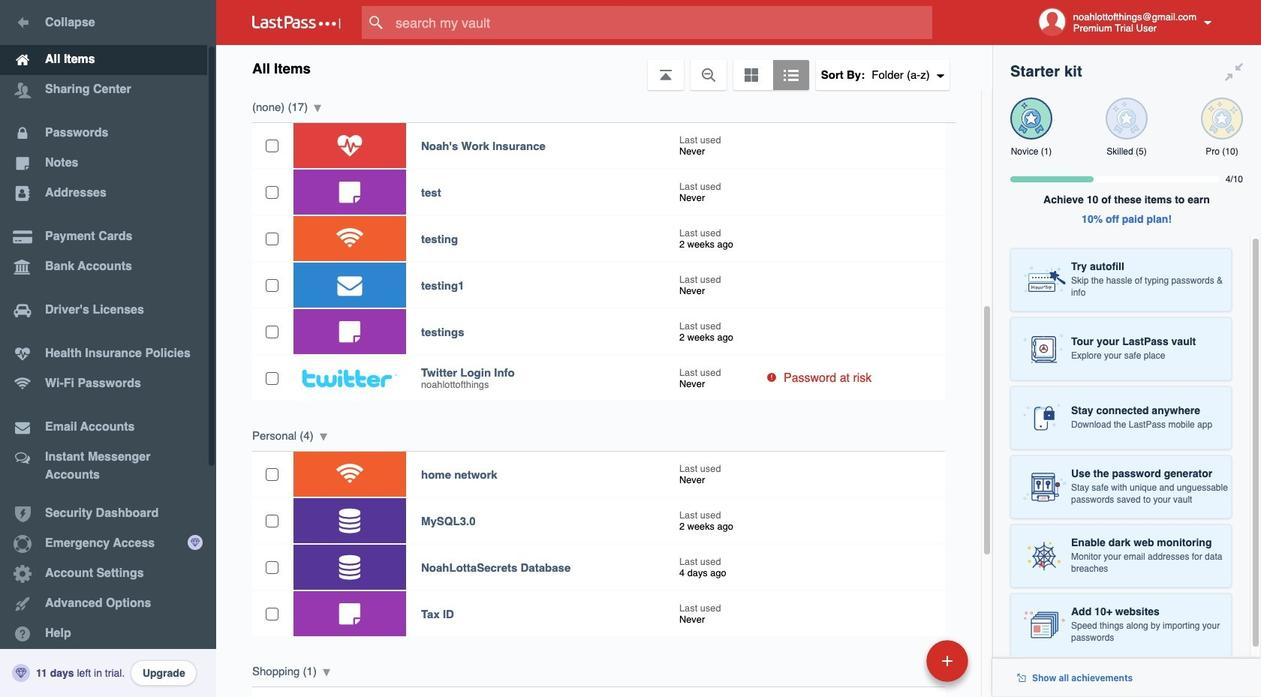 Task type: vqa. For each thing, say whether or not it's contained in the screenshot.
the Search search field
yes



Task type: locate. For each thing, give the bounding box(es) containing it.
Search search field
[[362, 6, 962, 39]]

vault options navigation
[[216, 45, 993, 90]]

search my vault text field
[[362, 6, 962, 39]]

new item element
[[824, 640, 974, 683]]

lastpass image
[[252, 16, 341, 29]]



Task type: describe. For each thing, give the bounding box(es) containing it.
main navigation navigation
[[0, 0, 216, 698]]

new item navigation
[[824, 636, 978, 698]]



